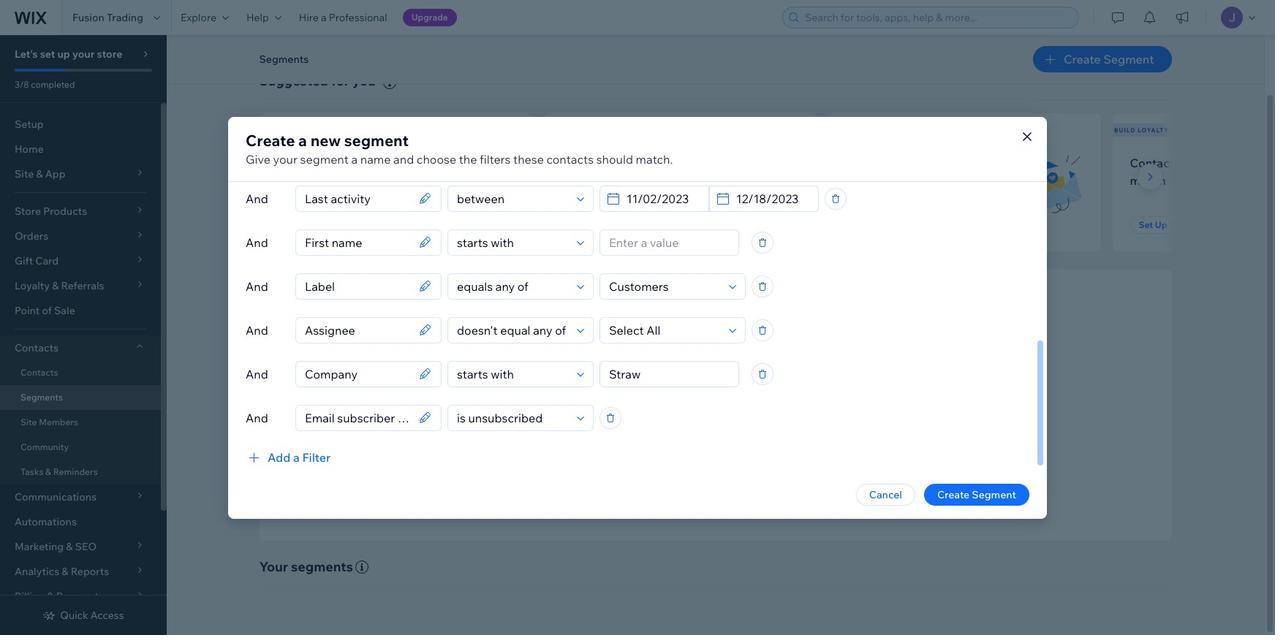 Task type: describe. For each thing, give the bounding box(es) containing it.
create a new segment give your segment a name and choose the filters these contacts should match.
[[246, 131, 673, 166]]

set up segment for made
[[570, 220, 639, 231]]

subscribers inside active email subscribers who clicked on your campaign
[[916, 156, 981, 170]]

help button
[[238, 0, 290, 35]]

contacts inside create a new segment give your segment a name and choose the filters these contacts should match.
[[547, 152, 594, 166]]

drive
[[756, 434, 780, 447]]

segments button
[[252, 48, 316, 70]]

add a filter
[[268, 450, 331, 465]]

with
[[1184, 156, 1207, 170]]

1 vertical spatial create segment
[[938, 488, 1017, 502]]

groups
[[644, 414, 678, 427]]

your inside sidebar 'element'
[[72, 48, 95, 61]]

automations link
[[0, 510, 161, 535]]

sales
[[782, 434, 807, 447]]

sale
[[54, 304, 75, 318]]

11/02/2023 field
[[623, 186, 705, 211]]

community
[[20, 442, 69, 453]]

Select an option field
[[453, 406, 573, 431]]

list
[[426, 173, 442, 188]]

0 vertical spatial segment
[[344, 131, 409, 150]]

reach
[[618, 392, 657, 409]]

2 enter a value field from the top
[[605, 362, 735, 387]]

filters
[[480, 152, 511, 166]]

potential customers who haven't made a purchase yet
[[562, 156, 718, 188]]

segments for segments link
[[20, 392, 63, 403]]

set for new contacts who recently subscribed to your mailing list
[[286, 220, 300, 231]]

made
[[604, 173, 635, 188]]

for
[[331, 72, 350, 89]]

community link
[[0, 435, 161, 460]]

upgrade
[[412, 12, 448, 23]]

campaign
[[932, 173, 986, 188]]

sidebar element
[[0, 35, 167, 636]]

your segments
[[259, 559, 353, 576]]

reach the right target audience create specific groups of contacts that update automatically send personalized email campaigns to drive sales and build trust
[[571, 392, 878, 447]]

fusion
[[72, 11, 104, 24]]

3 set up segment from the left
[[1140, 220, 1208, 231]]

automations
[[15, 516, 77, 529]]

explore
[[181, 11, 217, 24]]

3/8 completed
[[15, 79, 75, 90]]

hire
[[299, 11, 319, 24]]

help
[[247, 11, 269, 24]]

choose
[[417, 152, 457, 166]]

specific
[[605, 414, 642, 427]]

professional
[[329, 11, 388, 24]]

1 enter a value field from the top
[[605, 230, 735, 255]]

potential
[[562, 156, 611, 170]]

email inside reach the right target audience create specific groups of contacts that update automatically send personalized email campaigns to drive sales and build trust
[[661, 434, 687, 447]]

these
[[514, 152, 544, 166]]

upgrade button
[[403, 9, 457, 26]]

birthday
[[1219, 156, 1266, 170]]

segment for 3rd set up segment button from left
[[1170, 220, 1208, 231]]

to inside new contacts who recently subscribed to your mailing list
[[341, 173, 352, 188]]

the inside reach the right target audience create specific groups of contacts that update automatically send personalized email campaigns to drive sales and build trust
[[660, 392, 680, 409]]

campaigns
[[689, 434, 742, 447]]

active email subscribers who clicked on your campaign
[[846, 156, 1007, 188]]

site members link
[[0, 410, 161, 435]]

name
[[360, 152, 391, 166]]

filter
[[302, 450, 331, 465]]

your inside active email subscribers who clicked on your campaign
[[904, 173, 929, 188]]

new subscribers
[[261, 126, 329, 134]]

who for purchase
[[674, 156, 697, 170]]

of inside reach the right target audience create specific groups of contacts that update automatically send personalized email campaigns to drive sales and build trust
[[680, 414, 690, 427]]

a inside contacts with a birthday th
[[1210, 156, 1216, 170]]

set up segment for subscribed
[[286, 220, 354, 231]]

a inside button
[[293, 450, 300, 465]]

tasks & reminders link
[[0, 460, 161, 485]]

4 and from the top
[[246, 323, 268, 338]]

0 vertical spatial subscribers
[[279, 126, 329, 134]]

list containing new contacts who recently subscribed to your mailing list
[[256, 113, 1276, 252]]

access
[[91, 609, 124, 623]]

segment for subscribed's set up segment button
[[316, 220, 354, 231]]

active
[[846, 156, 881, 170]]

cancel button
[[857, 484, 916, 506]]

1 vertical spatial segment
[[300, 152, 349, 166]]

should
[[597, 152, 634, 166]]

and inside create a new segment give your segment a name and choose the filters these contacts should match.
[[394, 152, 414, 166]]

contacts inside reach the right target audience create specific groups of contacts that update automatically send personalized email campaigns to drive sales and build trust
[[692, 414, 733, 427]]

build
[[1115, 126, 1137, 134]]

quick access
[[60, 609, 124, 623]]

contacts for contacts 'link'
[[20, 367, 58, 378]]

up for subscribed
[[302, 220, 314, 231]]

trust
[[855, 434, 878, 447]]

hire a professional
[[299, 11, 388, 24]]

quick
[[60, 609, 88, 623]]

setup link
[[0, 112, 161, 137]]

let's
[[15, 48, 38, 61]]

and inside reach the right target audience create specific groups of contacts that update automatically send personalized email campaigns to drive sales and build trust
[[809, 434, 827, 447]]

a left new
[[299, 131, 307, 150]]

to inside reach the right target audience create specific groups of contacts that update automatically send personalized email campaigns to drive sales and build trust
[[744, 434, 754, 447]]

the inside create a new segment give your segment a name and choose the filters these contacts should match.
[[459, 152, 477, 166]]

home
[[15, 143, 44, 156]]

12/18/2023 field
[[732, 186, 814, 211]]

contacts for contacts popup button
[[15, 342, 59, 355]]

mailing
[[383, 173, 423, 188]]

add
[[268, 450, 291, 465]]

6 and from the top
[[246, 411, 268, 425]]



Task type: locate. For each thing, give the bounding box(es) containing it.
1 horizontal spatial to
[[744, 434, 754, 447]]

create segment button for cancel
[[925, 484, 1030, 506]]

who inside active email subscribers who clicked on your campaign
[[983, 156, 1007, 170]]

on
[[888, 173, 902, 188]]

1 horizontal spatial create segment button
[[1034, 46, 1172, 72]]

0 horizontal spatial of
[[42, 304, 52, 318]]

site members
[[20, 417, 78, 428]]

add a filter button
[[246, 449, 331, 466]]

completed
[[31, 79, 75, 90]]

set for potential customers who haven't made a purchase yet
[[570, 220, 585, 231]]

of down right
[[680, 414, 690, 427]]

1 select options field from the top
[[605, 274, 725, 299]]

and up 'mailing'
[[394, 152, 414, 166]]

quick access button
[[43, 609, 124, 623]]

who inside the potential customers who haven't made a purchase yet
[[674, 156, 697, 170]]

0 vertical spatial contacts
[[1131, 156, 1181, 170]]

contacts button
[[0, 336, 161, 361]]

1 horizontal spatial set
[[570, 220, 585, 231]]

segments up site members
[[20, 392, 63, 403]]

0 horizontal spatial to
[[341, 173, 352, 188]]

send
[[571, 434, 596, 447]]

who up 'purchase'
[[674, 156, 697, 170]]

build
[[829, 434, 853, 447]]

contacts up haven't
[[547, 152, 594, 166]]

enter a value field up right
[[605, 362, 735, 387]]

set up segment button down contacts with a birthday th at the right top of the page
[[1131, 217, 1217, 234]]

&
[[45, 467, 51, 478]]

1 horizontal spatial email
[[884, 156, 914, 170]]

who left recently
[[355, 156, 378, 170]]

new up give
[[261, 126, 277, 134]]

2 who from the left
[[674, 156, 697, 170]]

1 vertical spatial the
[[660, 392, 680, 409]]

up down contacts with a birthday th at the right top of the page
[[1156, 220, 1168, 231]]

store
[[97, 48, 122, 61]]

1 vertical spatial of
[[680, 414, 690, 427]]

1 vertical spatial email
[[661, 434, 687, 447]]

segments
[[291, 559, 353, 576]]

point of sale
[[15, 304, 75, 318]]

up
[[57, 48, 70, 61]]

0 horizontal spatial the
[[459, 152, 477, 166]]

point of sale link
[[0, 299, 161, 323]]

0 vertical spatial the
[[459, 152, 477, 166]]

email
[[884, 156, 914, 170], [661, 434, 687, 447]]

segments inside sidebar 'element'
[[20, 392, 63, 403]]

a right add on the left of page
[[293, 450, 300, 465]]

who for your
[[355, 156, 378, 170]]

of left sale
[[42, 304, 52, 318]]

the
[[459, 152, 477, 166], [660, 392, 680, 409]]

0 horizontal spatial segments
[[20, 392, 63, 403]]

a right with
[[1210, 156, 1216, 170]]

2 horizontal spatial set up segment
[[1140, 220, 1208, 231]]

3 and from the top
[[246, 279, 268, 294]]

suggested
[[259, 72, 328, 89]]

Enter a value field
[[605, 230, 735, 255], [605, 362, 735, 387]]

1 who from the left
[[355, 156, 378, 170]]

0 horizontal spatial set
[[286, 220, 300, 231]]

a inside the potential customers who haven't made a purchase yet
[[638, 173, 645, 188]]

purchase
[[647, 173, 698, 188]]

up
[[302, 220, 314, 231], [587, 220, 599, 231], [1156, 220, 1168, 231]]

target
[[716, 392, 754, 409]]

0 horizontal spatial who
[[355, 156, 378, 170]]

contacts inside 'link'
[[20, 367, 58, 378]]

2 set up segment from the left
[[570, 220, 639, 231]]

2 horizontal spatial up
[[1156, 220, 1168, 231]]

segments
[[259, 53, 309, 66], [20, 392, 63, 403]]

segments up suggested at left top
[[259, 53, 309, 66]]

5 choose a condition field from the top
[[453, 362, 573, 387]]

new for new contacts who recently subscribed to your mailing list
[[277, 156, 302, 170]]

1 vertical spatial new
[[277, 156, 302, 170]]

contacts down point of sale
[[15, 342, 59, 355]]

members
[[39, 417, 78, 428]]

personalized
[[598, 434, 659, 447]]

set up segment down 'subscribed'
[[286, 220, 354, 231]]

1 horizontal spatial subscribers
[[916, 156, 981, 170]]

suggested for you
[[259, 72, 376, 89]]

loyalty
[[1139, 126, 1170, 134]]

contacts inside popup button
[[15, 342, 59, 355]]

2 horizontal spatial contacts
[[692, 414, 733, 427]]

0 horizontal spatial set up segment button
[[277, 217, 363, 234]]

0 vertical spatial of
[[42, 304, 52, 318]]

Search for tools, apps, help & more... field
[[801, 7, 1075, 28]]

your
[[259, 559, 288, 576]]

1 horizontal spatial set up segment
[[570, 220, 639, 231]]

segment up name
[[344, 131, 409, 150]]

0 horizontal spatial email
[[661, 434, 687, 447]]

set up segment down made
[[570, 220, 639, 231]]

subscribed
[[277, 173, 338, 188]]

match.
[[636, 152, 673, 166]]

and
[[394, 152, 414, 166], [809, 434, 827, 447]]

0 vertical spatial new
[[261, 126, 277, 134]]

0 vertical spatial and
[[394, 152, 414, 166]]

set up segment button down made
[[562, 217, 648, 234]]

set
[[40, 48, 55, 61]]

1 horizontal spatial the
[[660, 392, 680, 409]]

a
[[321, 11, 327, 24], [299, 131, 307, 150], [352, 152, 358, 166], [1210, 156, 1216, 170], [638, 173, 645, 188], [293, 450, 300, 465]]

3 set up segment button from the left
[[1131, 217, 1217, 234]]

Select options field
[[605, 274, 725, 299], [605, 318, 725, 343]]

2 and from the top
[[246, 235, 268, 250]]

1 horizontal spatial segments
[[259, 53, 309, 66]]

to left "drive"
[[744, 434, 754, 447]]

your right "up"
[[72, 48, 95, 61]]

1 horizontal spatial and
[[809, 434, 827, 447]]

1 set up segment button from the left
[[277, 217, 363, 234]]

who up campaign
[[983, 156, 1007, 170]]

2 horizontal spatial set up segment button
[[1131, 217, 1217, 234]]

you
[[353, 72, 376, 89]]

your inside new contacts who recently subscribed to your mailing list
[[355, 173, 380, 188]]

2 set up segment button from the left
[[562, 217, 648, 234]]

your right on
[[904, 173, 929, 188]]

set up segment down contacts with a birthday th at the right top of the page
[[1140, 220, 1208, 231]]

email up on
[[884, 156, 914, 170]]

0 horizontal spatial contacts
[[304, 156, 352, 170]]

1 vertical spatial to
[[744, 434, 754, 447]]

0 vertical spatial create segment button
[[1034, 46, 1172, 72]]

contacts down contacts popup button
[[20, 367, 58, 378]]

2 up from the left
[[587, 220, 599, 231]]

up down 'subscribed'
[[302, 220, 314, 231]]

3/8
[[15, 79, 29, 90]]

5 and from the top
[[246, 367, 268, 382]]

your inside create a new segment give your segment a name and choose the filters these contacts should match.
[[273, 152, 298, 166]]

contacts down new
[[304, 156, 352, 170]]

2 horizontal spatial who
[[983, 156, 1007, 170]]

4 choose a condition field from the top
[[453, 318, 573, 343]]

audience
[[757, 392, 814, 409]]

a down customers at the top
[[638, 173, 645, 188]]

email inside active email subscribers who clicked on your campaign
[[884, 156, 914, 170]]

tasks & reminders
[[20, 467, 98, 478]]

0 horizontal spatial create segment button
[[925, 484, 1030, 506]]

haven't
[[562, 173, 602, 188]]

subscribers down suggested at left top
[[279, 126, 329, 134]]

create inside reach the right target audience create specific groups of contacts that update automatically send personalized email campaigns to drive sales and build trust
[[571, 414, 603, 427]]

new up 'subscribed'
[[277, 156, 302, 170]]

recently
[[381, 156, 426, 170]]

1 vertical spatial select options field
[[605, 318, 725, 343]]

0 horizontal spatial create segment
[[938, 488, 1017, 502]]

Choose a condition field
[[453, 186, 573, 211], [453, 230, 573, 255], [453, 274, 573, 299], [453, 318, 573, 343], [453, 362, 573, 387]]

a left name
[[352, 152, 358, 166]]

0 vertical spatial select options field
[[605, 274, 725, 299]]

3 up from the left
[[1156, 220, 1168, 231]]

1 vertical spatial and
[[809, 434, 827, 447]]

1 vertical spatial contacts
[[15, 342, 59, 355]]

automatically
[[794, 414, 858, 427]]

None field
[[301, 186, 415, 211], [301, 230, 415, 255], [301, 274, 415, 299], [301, 318, 415, 343], [301, 362, 415, 387], [301, 406, 415, 431], [301, 186, 415, 211], [301, 230, 415, 255], [301, 274, 415, 299], [301, 318, 415, 343], [301, 362, 415, 387], [301, 406, 415, 431]]

enter a value field down 11/02/2023 field
[[605, 230, 735, 255]]

contacts inside new contacts who recently subscribed to your mailing list
[[304, 156, 352, 170]]

give
[[246, 152, 271, 166]]

segments inside button
[[259, 53, 309, 66]]

th
[[1268, 156, 1276, 170]]

contacts
[[547, 152, 594, 166], [304, 156, 352, 170], [692, 414, 733, 427]]

0 horizontal spatial set up segment
[[286, 220, 354, 231]]

0 vertical spatial segments
[[259, 53, 309, 66]]

new
[[311, 131, 341, 150]]

3 choose a condition field from the top
[[453, 274, 573, 299]]

set up segment
[[286, 220, 354, 231], [570, 220, 639, 231], [1140, 220, 1208, 231]]

segment
[[1104, 52, 1155, 67], [316, 220, 354, 231], [601, 220, 639, 231], [1170, 220, 1208, 231], [973, 488, 1017, 502]]

segment
[[344, 131, 409, 150], [300, 152, 349, 166]]

contacts link
[[0, 361, 161, 386]]

0 vertical spatial create segment
[[1065, 52, 1155, 67]]

segments for segments button
[[259, 53, 309, 66]]

your
[[72, 48, 95, 61], [273, 152, 298, 166], [355, 173, 380, 188], [904, 173, 929, 188]]

to
[[341, 173, 352, 188], [744, 434, 754, 447]]

contacts inside contacts with a birthday th
[[1131, 156, 1181, 170]]

1 horizontal spatial contacts
[[547, 152, 594, 166]]

create segment button for segments
[[1034, 46, 1172, 72]]

subscribers
[[279, 126, 329, 134], [916, 156, 981, 170]]

reminders
[[53, 467, 98, 478]]

subscribers up campaign
[[916, 156, 981, 170]]

set up segment button for made
[[562, 217, 648, 234]]

1 set up segment from the left
[[286, 220, 354, 231]]

customers
[[613, 156, 672, 170]]

cancel
[[870, 488, 903, 502]]

new
[[261, 126, 277, 134], [277, 156, 302, 170]]

2 set from the left
[[570, 220, 585, 231]]

2 choose a condition field from the top
[[453, 230, 573, 255]]

of
[[42, 304, 52, 318], [680, 414, 690, 427]]

set
[[286, 220, 300, 231], [570, 220, 585, 231], [1140, 220, 1154, 231]]

yet
[[701, 173, 718, 188]]

new inside new contacts who recently subscribed to your mailing list
[[277, 156, 302, 170]]

3 who from the left
[[983, 156, 1007, 170]]

1 vertical spatial segments
[[20, 392, 63, 403]]

home link
[[0, 137, 161, 162]]

set up segment button down 'subscribed'
[[277, 217, 363, 234]]

new for new subscribers
[[261, 126, 277, 134]]

0 horizontal spatial up
[[302, 220, 314, 231]]

segment for made set up segment button
[[601, 220, 639, 231]]

clicked
[[846, 173, 885, 188]]

2 select options field from the top
[[605, 318, 725, 343]]

to right 'subscribed'
[[341, 173, 352, 188]]

segments link
[[0, 386, 161, 410]]

1 horizontal spatial who
[[674, 156, 697, 170]]

1 set from the left
[[286, 220, 300, 231]]

contacts up "campaigns"
[[692, 414, 733, 427]]

3 set from the left
[[1140, 220, 1154, 231]]

0 horizontal spatial and
[[394, 152, 414, 166]]

email down groups
[[661, 434, 687, 447]]

new contacts who recently subscribed to your mailing list
[[277, 156, 442, 188]]

1 vertical spatial create segment button
[[925, 484, 1030, 506]]

point
[[15, 304, 40, 318]]

create inside create a new segment give your segment a name and choose the filters these contacts should match.
[[246, 131, 295, 150]]

2 vertical spatial contacts
[[20, 367, 58, 378]]

1 horizontal spatial of
[[680, 414, 690, 427]]

1 horizontal spatial up
[[587, 220, 599, 231]]

0 horizontal spatial subscribers
[[279, 126, 329, 134]]

0 vertical spatial email
[[884, 156, 914, 170]]

1 vertical spatial enter a value field
[[605, 362, 735, 387]]

up for made
[[587, 220, 599, 231]]

fusion trading
[[72, 11, 143, 24]]

your down name
[[355, 173, 380, 188]]

set up segment button for subscribed
[[277, 217, 363, 234]]

of inside point of sale "link"
[[42, 304, 52, 318]]

contacts down loyalty
[[1131, 156, 1181, 170]]

1 up from the left
[[302, 220, 314, 231]]

that
[[736, 414, 755, 427]]

1 vertical spatial subscribers
[[916, 156, 981, 170]]

1 and from the top
[[246, 191, 268, 206]]

1 horizontal spatial create segment
[[1065, 52, 1155, 67]]

who
[[355, 156, 378, 170], [674, 156, 697, 170], [983, 156, 1007, 170]]

tasks
[[20, 467, 43, 478]]

who inside new contacts who recently subscribed to your mailing list
[[355, 156, 378, 170]]

hire a professional link
[[290, 0, 396, 35]]

1 horizontal spatial set up segment button
[[562, 217, 648, 234]]

2 horizontal spatial set
[[1140, 220, 1154, 231]]

the up groups
[[660, 392, 680, 409]]

up down haven't
[[587, 220, 599, 231]]

a right hire
[[321, 11, 327, 24]]

contacts with a birthday th
[[1131, 156, 1276, 188]]

the left filters
[[459, 152, 477, 166]]

1 choose a condition field from the top
[[453, 186, 573, 211]]

trading
[[107, 11, 143, 24]]

segment down new
[[300, 152, 349, 166]]

0 vertical spatial to
[[341, 173, 352, 188]]

and down automatically
[[809, 434, 827, 447]]

your right give
[[273, 152, 298, 166]]

site
[[20, 417, 37, 428]]

create segment button
[[1034, 46, 1172, 72], [925, 484, 1030, 506]]

update
[[757, 414, 791, 427]]

list
[[256, 113, 1276, 252]]

0 vertical spatial enter a value field
[[605, 230, 735, 255]]

let's set up your store
[[15, 48, 122, 61]]



Task type: vqa. For each thing, say whether or not it's contained in the screenshot.
START
no



